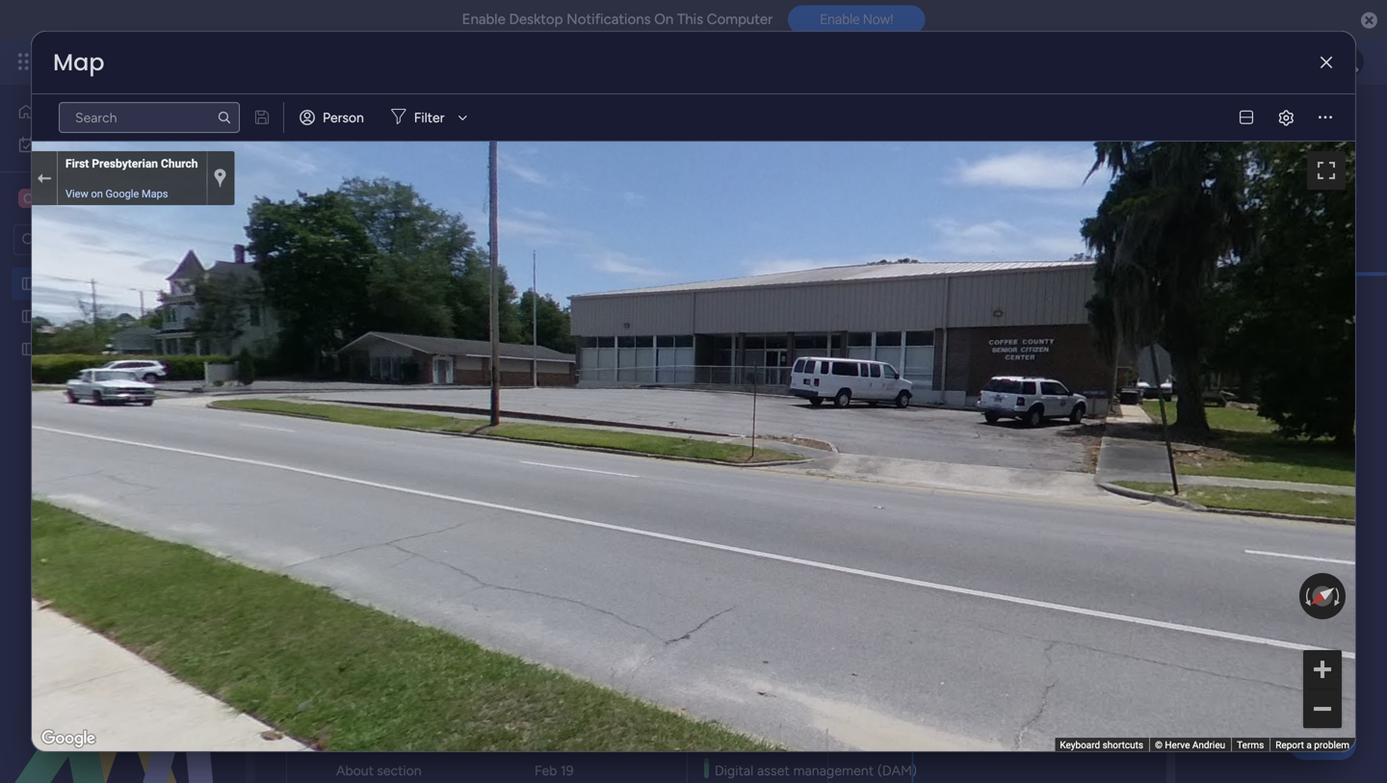 Task type: vqa. For each thing, say whether or not it's contained in the screenshot.
Done
yes



Task type: locate. For each thing, give the bounding box(es) containing it.
0 horizontal spatial asset
[[87, 276, 119, 292]]

digital asset management (dam) inside list box
[[45, 276, 244, 292]]

1 horizontal spatial view
[[842, 181, 872, 197]]

launch video
[[336, 607, 417, 623]]

0 horizontal spatial person button
[[292, 102, 376, 133]]

1 public board image from the top
[[20, 307, 39, 326]]

0 horizontal spatial digital
[[45, 276, 84, 292]]

content down images ● feb 19 ● 1 day
[[718, 730, 763, 744]]

day for images ● feb 19 ● 1 day
[[836, 652, 855, 666]]

creative inside list box
[[45, 308, 96, 325]]

v2 minus image
[[1070, 550, 1080, 564]]

creative
[[44, 189, 104, 208], [45, 308, 96, 325]]

1 vertical spatial digital asset management (dam)
[[45, 276, 244, 292]]

learn
[[295, 146, 328, 162]]

digital up more
[[293, 100, 389, 143]]

invite
[[1260, 113, 1294, 130]]

/ right invite
[[1297, 113, 1303, 130]]

1 horizontal spatial asset
[[331, 232, 363, 248]]

files
[[812, 181, 839, 197]]

about section
[[336, 763, 422, 779]]

1 vertical spatial digital
[[45, 276, 84, 292]]

1 horizontal spatial person
[[657, 232, 699, 248]]

creative up website
[[45, 308, 96, 325]]

v2 search image
[[544, 229, 558, 251]]

0 horizontal spatial images
[[354, 646, 398, 662]]

0 vertical spatial asset
[[397, 100, 479, 143]]

arrow down image
[[451, 106, 474, 129]]

18 minutes
[[1010, 394, 1059, 455]]

lottie animation image
[[0, 589, 246, 783]]

filter button down the docs
[[716, 225, 807, 256]]

creative down first
[[44, 189, 104, 208]]

images
[[354, 646, 398, 662], [718, 652, 757, 666]]

1 up content ● feb 19 ● 1 day
[[828, 652, 833, 666]]

management up the here:
[[486, 100, 698, 143]]

0 horizontal spatial view
[[66, 188, 88, 200]]

0 vertical spatial person
[[323, 109, 364, 126]]

notifications
[[567, 11, 651, 28]]

maps
[[142, 188, 168, 200]]

1 horizontal spatial filter
[[747, 232, 777, 248]]

digital right public board image
[[45, 276, 84, 292]]

numbers
[[320, 336, 401, 361]]

more dots image for battery
[[777, 342, 790, 356]]

filter for arrow down icon on the top of the page
[[747, 232, 777, 248]]

/
[[1297, 113, 1303, 130], [1287, 181, 1292, 197]]

creative for creative assets
[[44, 189, 104, 208]]

about
[[366, 146, 401, 162]]

view left on on the top left of page
[[66, 188, 88, 200]]

march
[[993, 622, 1022, 635]]

my
[[44, 136, 63, 153]]

person up more
[[323, 109, 364, 126]]

1 vertical spatial /
[[1287, 181, 1292, 197]]

/ for 1
[[1297, 113, 1303, 130]]

0 horizontal spatial enable
[[462, 11, 506, 28]]

new asset
[[300, 232, 363, 248]]

public board image down public board image
[[20, 307, 39, 326]]

monday button
[[50, 37, 307, 87]]

Map field
[[48, 46, 109, 79]]

1 horizontal spatial management
[[486, 100, 698, 143]]

filter left arrow down image at the top of the page
[[414, 109, 445, 126]]

creative for creative requests
[[45, 308, 96, 325]]

1 horizontal spatial (dam)
[[705, 100, 804, 143]]

marketing
[[678, 491, 729, 505]]

collaborative
[[543, 181, 623, 197]]

andrieu
[[1193, 740, 1226, 751]]

minutes
[[1010, 438, 1059, 455]]

1 horizontal spatial digital asset management (dam)
[[293, 100, 804, 143]]

person down whiteboard
[[657, 232, 699, 248]]

enable now!
[[820, 11, 894, 27]]

0 horizontal spatial content
[[354, 724, 404, 741]]

v2 split view image
[[1240, 111, 1254, 125]]

public board image left website
[[20, 340, 39, 358]]

asset up the creative requests
[[87, 276, 119, 292]]

1 vertical spatial (dam)
[[205, 276, 244, 292]]

17
[[561, 607, 574, 623]]

of
[[484, 146, 497, 162]]

person
[[323, 109, 364, 126], [657, 232, 699, 248]]

requests
[[100, 308, 152, 325]]

0 vertical spatial person button
[[292, 102, 376, 133]]

1 vertical spatial person button
[[627, 225, 710, 256]]

person button
[[292, 102, 376, 133], [627, 225, 710, 256]]

images for images ● feb 19 ● 1 day
[[718, 652, 757, 666]]

more dots image
[[1319, 111, 1333, 125], [505, 342, 518, 356], [777, 342, 790, 356], [1048, 342, 1062, 356], [1138, 550, 1152, 564]]

enable left now!
[[820, 11, 860, 27]]

feb 19
[[535, 685, 574, 701], [535, 763, 574, 779]]

images up content ● feb 19 ● 1 day
[[718, 652, 757, 666]]

Numbers field
[[315, 336, 406, 361]]

creative inside workspace selection element
[[44, 189, 104, 208]]

18
[[1018, 394, 1051, 432]]

more dots image for countdown
[[1048, 342, 1062, 356]]

2 vertical spatial asset
[[87, 276, 119, 292]]

management inside list box
[[122, 276, 202, 292]]

images down launch video
[[354, 646, 398, 662]]

1 up days
[[921, 394, 934, 432]]

new
[[300, 232, 328, 248]]

asset right new
[[331, 232, 363, 248]]

1 right invite
[[1306, 113, 1311, 130]]

0 vertical spatial public board image
[[20, 307, 39, 326]]

view right "files"
[[842, 181, 872, 197]]

computer
[[707, 11, 773, 28]]

1 horizontal spatial /
[[1297, 113, 1303, 130]]

1 down images ● feb 19 ● 1 day
[[833, 730, 838, 744]]

1 horizontal spatial enable
[[820, 11, 860, 27]]

1 feb 19 from the top
[[535, 685, 574, 701]]

1 vertical spatial asset
[[331, 232, 363, 248]]

0 horizontal spatial person
[[323, 109, 364, 126]]

management up requests
[[122, 276, 202, 292]]

mar 17
[[535, 607, 574, 623]]

1 horizontal spatial digital
[[293, 100, 389, 143]]

see more link
[[790, 144, 852, 163]]

desktop
[[509, 11, 563, 28]]

now!
[[863, 11, 894, 27]]

public board image
[[20, 307, 39, 326], [20, 340, 39, 358]]

january
[[295, 622, 332, 635]]

months
[[974, 549, 1020, 565]]

/ inside button
[[1297, 113, 1303, 130]]

problem
[[1315, 740, 1350, 751]]

1 vertical spatial management
[[122, 276, 202, 292]]

2 public board image from the top
[[20, 340, 39, 358]]

google image
[[37, 727, 100, 752]]

video
[[383, 607, 417, 623]]

0 vertical spatial digital asset management (dam)
[[293, 100, 804, 143]]

1 vertical spatial public board image
[[20, 340, 39, 358]]

0 horizontal spatial digital asset management (dam)
[[45, 276, 244, 292]]

content for content ● feb 19 ● 1 day
[[718, 730, 763, 744]]

widget
[[475, 232, 517, 248]]

list box containing digital asset management (dam)
[[0, 264, 246, 626]]

q1 2024
[[635, 588, 686, 605]]

0%
[[715, 406, 737, 424]]

1 vertical spatial feb 19
[[535, 763, 574, 779]]

feb 19 for founders' main picture
[[535, 685, 574, 701]]

1 horizontal spatial filter button
[[716, 225, 807, 256]]

2024
[[654, 588, 686, 605]]

terms link
[[1237, 740, 1264, 751]]

0 horizontal spatial filter button
[[383, 102, 474, 133]]

hours
[[958, 438, 994, 455]]

0 vertical spatial management
[[486, 100, 698, 143]]

creative requests
[[45, 308, 152, 325]]

digital inside list box
[[45, 276, 84, 292]]

1 enable from the left
[[462, 11, 506, 28]]

add view image
[[898, 182, 906, 196]]

online docs
[[710, 181, 783, 197]]

enable inside "button"
[[820, 11, 860, 27]]

images for images
[[354, 646, 398, 662]]

report a problem
[[1276, 740, 1350, 751]]

person button down whiteboard
[[627, 225, 710, 256]]

filter left arrow down icon on the top of the page
[[747, 232, 777, 248]]

enable
[[462, 11, 506, 28], [820, 11, 860, 27]]

person button up more
[[292, 102, 376, 133]]

0 vertical spatial creative
[[44, 189, 104, 208]]

content up about section
[[354, 724, 404, 741]]

0 horizontal spatial management
[[122, 276, 202, 292]]

list box
[[0, 264, 246, 626]]

online docs button
[[695, 173, 797, 204]]

whiteboard
[[626, 181, 697, 197]]

weeks
[[857, 438, 897, 455]]

/ left 2
[[1287, 181, 1292, 197]]

map
[[53, 46, 104, 79]]

2 enable from the left
[[820, 11, 860, 27]]

digital asset management (dam) up templates
[[293, 100, 804, 143]]

public board image for website homepage redesign
[[20, 340, 39, 358]]

1 vertical spatial filter
[[747, 232, 777, 248]]

files view button
[[797, 173, 887, 204]]

main
[[399, 685, 428, 701]]

0 vertical spatial feb 19
[[535, 685, 574, 701]]

filter
[[414, 109, 445, 126], [747, 232, 777, 248]]

keyboard
[[1060, 740, 1101, 751]]

more
[[819, 145, 850, 161]]

enable for enable now!
[[820, 11, 860, 27]]

1 inside the 1 days
[[921, 394, 934, 432]]

1 horizontal spatial images
[[718, 652, 757, 666]]

home
[[42, 104, 79, 120]]

asset up package
[[397, 100, 479, 143]]

option
[[0, 266, 246, 270]]

2 feb 19 from the top
[[535, 763, 574, 779]]

Countdown field
[[859, 336, 971, 361]]

(dam) up redesign
[[205, 276, 244, 292]]

google
[[106, 188, 139, 200]]

shortcuts
[[1103, 740, 1144, 751]]

enable left "desktop"
[[462, 11, 506, 28]]

1 inside button
[[1306, 113, 1311, 130]]

enable for enable desktop notifications on this computer
[[462, 11, 506, 28]]

digital asset management (dam) up requests
[[45, 276, 244, 292]]

1 vertical spatial day
[[841, 730, 860, 744]]

empty
[[752, 491, 786, 505]]

(dam) up see
[[705, 100, 804, 143]]

filter for arrow down image at the top of the page
[[414, 109, 445, 126]]

search image
[[217, 110, 232, 125]]

None search field
[[59, 102, 240, 133]]

team workload button
[[400, 173, 522, 204]]

invite / 1
[[1260, 113, 1311, 130]]

0 horizontal spatial /
[[1287, 181, 1292, 197]]

1 horizontal spatial content
[[718, 730, 763, 744]]

february
[[640, 622, 681, 635]]

13
[[961, 394, 992, 432]]

1 vertical spatial creative
[[45, 308, 96, 325]]

mar
[[535, 607, 558, 623]]

filter button up "this"
[[383, 102, 474, 133]]

show location on map image
[[213, 168, 227, 189]]

0 vertical spatial filter button
[[383, 102, 474, 133]]

day for content ● feb 19 ● 1 day
[[841, 730, 860, 744]]

0 vertical spatial /
[[1297, 113, 1303, 130]]

content ● feb 19 ● 1 day
[[718, 730, 860, 744]]

0 horizontal spatial filter
[[414, 109, 445, 126]]

presbyterian
[[92, 157, 158, 171]]

0 horizontal spatial (dam)
[[205, 276, 244, 292]]

0 vertical spatial day
[[836, 652, 855, 666]]

website
[[45, 341, 95, 357]]

baseline button
[[755, 542, 847, 572]]

0 vertical spatial filter
[[414, 109, 445, 126]]



Task type: describe. For each thing, give the bounding box(es) containing it.
integrate
[[1027, 181, 1082, 197]]

keyboard shortcuts
[[1060, 740, 1144, 751]]

/ for 2
[[1287, 181, 1292, 197]]

v2 collapse up image
[[303, 610, 320, 623]]

value
[[550, 275, 584, 291]]

automate
[[1223, 181, 1283, 197]]

c
[[23, 190, 33, 207]]

team
[[415, 181, 447, 197]]

1 days
[[913, 394, 942, 455]]

team workload
[[415, 181, 507, 197]]

1 horizontal spatial person button
[[627, 225, 710, 256]]

q1
[[635, 588, 651, 605]]

map region
[[32, 142, 1356, 752]]

Battery field
[[587, 336, 660, 361]]

Gantt field
[[315, 544, 375, 569]]

this
[[405, 146, 427, 162]]

table
[[354, 181, 386, 197]]

my work
[[44, 136, 96, 153]]

home option
[[12, 96, 234, 127]]

home link
[[12, 96, 234, 127]]

auto fit
[[899, 549, 947, 565]]

asset inside list box
[[87, 276, 119, 292]]

public board image
[[20, 275, 39, 293]]

view on google maps link
[[66, 188, 168, 200]]

dapulse x slim image
[[1321, 56, 1333, 70]]

first
[[66, 157, 89, 171]]

report a problem link
[[1276, 740, 1350, 751]]

add widget button
[[411, 225, 526, 255]]

help button
[[1289, 728, 1357, 760]]

collaborative whiteboard button
[[522, 173, 697, 204]]

fit
[[932, 549, 947, 565]]

monday
[[86, 51, 152, 72]]

work
[[66, 136, 96, 153]]

https://youtu.be/9x6_kyyrn_e
[[597, 146, 783, 162]]

public board image for creative requests
[[20, 307, 39, 326]]

view on google maps
[[66, 188, 168, 200]]

days
[[913, 438, 942, 455]]

countdown
[[863, 336, 966, 361]]

founders'
[[336, 685, 395, 701]]

new asset button
[[292, 225, 371, 256]]

learn more about this package of templates here: https://youtu.be/9x6_kyyrn_e see more
[[295, 145, 850, 162]]

add
[[447, 232, 472, 248]]

product
[[604, 491, 645, 505]]

auto fit button
[[891, 541, 955, 572]]

automate / 2
[[1223, 181, 1303, 197]]

help
[[1306, 734, 1340, 754]]

angle down image
[[380, 233, 389, 247]]

more dots image for numbers
[[505, 342, 518, 356]]

launch
[[336, 607, 380, 623]]

1 vertical spatial filter button
[[716, 225, 807, 256]]

keyboard shortcuts button
[[1060, 739, 1144, 752]]

docs
[[752, 181, 783, 197]]

website homepage redesign
[[45, 341, 218, 357]]

0% done
[[715, 406, 752, 447]]

Search in workspace field
[[40, 229, 161, 251]]

baseline
[[786, 549, 835, 565]]

asset inside button
[[331, 232, 363, 248]]

more
[[332, 146, 363, 162]]

2 horizontal spatial asset
[[397, 100, 479, 143]]

3
[[868, 394, 886, 432]]

no
[[528, 275, 547, 291]]

view inside button
[[842, 181, 872, 197]]

a
[[1307, 740, 1312, 751]]

select product image
[[17, 52, 37, 71]]

lottie animation element
[[0, 589, 246, 783]]

enable now! button
[[788, 5, 925, 34]]

Search field
[[558, 227, 616, 254]]

assets
[[108, 189, 152, 208]]

my work option
[[12, 129, 234, 160]]

redesign
[[166, 341, 218, 357]]

battery
[[592, 336, 655, 361]]

0 vertical spatial digital
[[293, 100, 389, 143]]

first presbyterian church
[[66, 157, 198, 171]]

main table button
[[292, 173, 400, 204]]

0 vertical spatial (dam)
[[705, 100, 804, 143]]

picture
[[431, 685, 474, 701]]

Digital asset management (DAM) field
[[288, 100, 808, 143]]

©
[[1155, 740, 1163, 751]]

integrate button
[[994, 169, 1181, 209]]

1 vertical spatial person
[[657, 232, 699, 248]]

section
[[377, 763, 422, 779]]

invite / 1 button
[[1225, 106, 1320, 137]]

online
[[710, 181, 749, 197]]

workspace image
[[18, 188, 38, 209]]

13 hours
[[958, 394, 994, 455]]

v2 collapse down image
[[303, 597, 320, 609]]

v2 plus image
[[1101, 550, 1111, 564]]

feb 19 for about section
[[535, 763, 574, 779]]

Filter dashboard by text search field
[[59, 102, 240, 133]]

collapse board header image
[[1338, 181, 1354, 197]]

workspace selection element
[[18, 187, 155, 210]]

on
[[655, 11, 674, 28]]

see
[[792, 145, 815, 161]]

auto
[[899, 549, 928, 565]]

exit the street view image
[[37, 172, 52, 184]]

about
[[336, 763, 374, 779]]

arrow down image
[[784, 229, 807, 252]]

workload
[[450, 181, 507, 197]]

(dam) inside list box
[[205, 276, 244, 292]]

package
[[430, 146, 481, 162]]

content for content
[[354, 724, 404, 741]]

john smith image
[[1334, 46, 1364, 77]]

enable desktop notifications on this computer
[[462, 11, 773, 28]]

3 weeks
[[857, 394, 897, 455]]

files view
[[812, 181, 872, 197]]

dapulse close image
[[1362, 11, 1378, 31]]

main table
[[322, 181, 386, 197]]

creative assets
[[44, 189, 152, 208]]

6
[[403, 402, 426, 449]]



